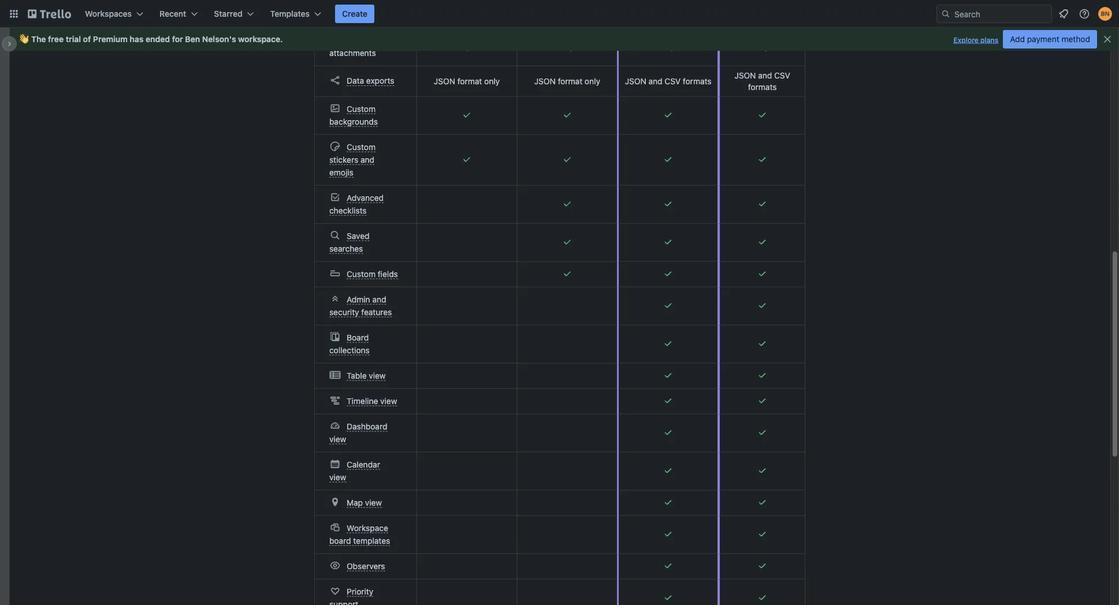 Task type: vqa. For each thing, say whether or not it's contained in the screenshot.
Custom fields
yes



Task type: describe. For each thing, give the bounding box(es) containing it.
workspace board templates
[[330, 524, 390, 546]]

👋
[[19, 34, 27, 44]]

has
[[130, 34, 144, 44]]

and inside admin and security features
[[373, 295, 387, 304]]

custom for fields
[[347, 269, 376, 279]]

1 horizontal spatial json and csv formats
[[735, 71, 791, 92]]

premium
[[93, 34, 128, 44]]

2 file from the left
[[585, 42, 596, 51]]

1 250 mb per file from the left
[[539, 42, 596, 51]]

10 mb per file
[[442, 42, 493, 51]]

board collections
[[330, 333, 370, 355]]

create
[[342, 9, 368, 19]]

custom fields
[[347, 269, 398, 279]]

3 per from the left
[[671, 42, 684, 51]]

collections
[[330, 346, 370, 355]]

1 horizontal spatial csv
[[775, 71, 791, 80]]

admin and security features
[[330, 295, 392, 317]]

emojis
[[330, 168, 354, 177]]

0 horizontal spatial json and csv formats
[[625, 76, 712, 86]]

templates
[[270, 9, 310, 19]]

0 horizontal spatial formats
[[683, 76, 712, 86]]

the
[[31, 34, 46, 44]]

ben
[[185, 34, 200, 44]]

explore
[[954, 36, 979, 44]]

3 250 from the left
[[734, 42, 749, 51]]

1 file from the left
[[481, 42, 493, 51]]

2 250 mb per file from the left
[[640, 42, 697, 51]]

wave image
[[19, 34, 27, 45]]

0 notifications image
[[1057, 7, 1071, 21]]

view for calendar view
[[330, 473, 346, 482]]

plans
[[981, 36, 999, 44]]

Search field
[[951, 5, 1052, 23]]

view for timeline view
[[381, 397, 397, 406]]

searches
[[330, 244, 363, 254]]

calendar
[[347, 460, 380, 470]]

2 format from the left
[[558, 76, 583, 86]]

formats inside json and csv formats
[[749, 82, 777, 92]]

workspaces button
[[78, 5, 150, 23]]

custom for stickers
[[347, 142, 376, 152]]

2 only from the left
[[585, 76, 601, 86]]

trial
[[66, 34, 81, 44]]

2 250 from the left
[[640, 42, 655, 51]]

custom backgrounds
[[330, 104, 378, 126]]

explore plans button
[[954, 33, 999, 47]]

3 250 mb per file from the left
[[734, 42, 792, 51]]

dashboard
[[347, 422, 388, 432]]

saved searches
[[330, 231, 370, 254]]

free
[[48, 34, 64, 44]]

timeline view
[[347, 397, 397, 406]]

exports
[[366, 76, 395, 86]]

recent
[[160, 9, 186, 19]]

👋 the free trial of premium has ended for ben nelson's workspace .
[[19, 34, 283, 44]]

back to home image
[[28, 5, 71, 23]]

workspace
[[347, 524, 388, 533]]

2 mb from the left
[[556, 42, 568, 51]]

custom stickers and emojis
[[330, 142, 376, 177]]

.
[[280, 34, 283, 44]]

backgrounds
[[330, 117, 378, 126]]

ben nelson (bennelson96) image
[[1099, 7, 1113, 21]]

data
[[347, 76, 364, 86]]

open information menu image
[[1079, 8, 1091, 20]]



Task type: locate. For each thing, give the bounding box(es) containing it.
0 horizontal spatial json format only
[[434, 76, 500, 86]]

method
[[1062, 34, 1091, 44]]

2 custom from the top
[[347, 142, 376, 152]]

admin
[[347, 295, 370, 304]]

2 vertical spatial custom
[[347, 269, 376, 279]]

1 horizontal spatial 250 mb per file
[[640, 42, 697, 51]]

1 only from the left
[[485, 76, 500, 86]]

0 horizontal spatial 250
[[539, 42, 554, 51]]

add payment method
[[1011, 34, 1091, 44]]

4 file from the left
[[780, 42, 792, 51]]

create button
[[335, 5, 375, 23]]

recent button
[[153, 5, 205, 23]]

json
[[735, 71, 756, 80], [434, 76, 456, 86], [535, 76, 556, 86], [625, 76, 647, 86]]

0 horizontal spatial csv
[[665, 76, 681, 86]]

4 mb from the left
[[751, 42, 764, 51]]

only
[[485, 76, 500, 86], [585, 76, 601, 86]]

3 file from the left
[[686, 42, 697, 51]]

banner
[[9, 28, 1120, 51]]

for
[[172, 34, 183, 44]]

search image
[[942, 9, 951, 19]]

custom inside the "custom backgrounds"
[[347, 104, 376, 114]]

250
[[539, 42, 554, 51], [640, 42, 655, 51], [734, 42, 749, 51]]

workspace
[[238, 34, 280, 44]]

0 horizontal spatial format
[[458, 76, 482, 86]]

add
[[1011, 34, 1026, 44]]

map
[[347, 498, 363, 508]]

saved
[[347, 231, 370, 241]]

view for table view
[[369, 371, 386, 381]]

file
[[481, 42, 493, 51], [585, 42, 596, 51], [686, 42, 697, 51], [780, 42, 792, 51]]

dashboard view
[[330, 422, 388, 444]]

csv
[[775, 71, 791, 80], [665, 76, 681, 86]]

1 mb from the left
[[452, 42, 465, 51]]

explore plans
[[954, 36, 999, 44]]

table
[[347, 371, 367, 381]]

custom up "admin"
[[347, 269, 376, 279]]

view for map view
[[365, 498, 382, 508]]

add payment method button
[[1004, 30, 1098, 49]]

view
[[369, 371, 386, 381], [381, 397, 397, 406], [330, 435, 346, 444], [330, 473, 346, 482], [365, 498, 382, 508]]

view up calendar view
[[330, 435, 346, 444]]

1 horizontal spatial only
[[585, 76, 601, 86]]

1 horizontal spatial 250
[[640, 42, 655, 51]]

custom
[[347, 104, 376, 114], [347, 142, 376, 152], [347, 269, 376, 279]]

per
[[467, 42, 479, 51], [570, 42, 583, 51], [671, 42, 684, 51], [766, 42, 778, 51]]

starred
[[214, 9, 243, 19]]

advanced
[[347, 193, 384, 203]]

view right timeline
[[381, 397, 397, 406]]

view inside dashboard view
[[330, 435, 346, 444]]

primary element
[[0, 0, 1120, 28]]

json inside json and csv formats
[[735, 71, 756, 80]]

board
[[347, 333, 369, 343]]

calendar view
[[330, 460, 380, 482]]

view down dashboard view
[[330, 473, 346, 482]]

formats
[[683, 76, 712, 86], [749, 82, 777, 92]]

stickers
[[330, 155, 359, 164]]

of
[[83, 34, 91, 44]]

templates button
[[263, 5, 328, 23]]

10
[[442, 42, 450, 51]]

0 horizontal spatial only
[[485, 76, 500, 86]]

banner containing 👋
[[9, 28, 1120, 51]]

0 horizontal spatial 250 mb per file
[[539, 42, 596, 51]]

custom up stickers
[[347, 142, 376, 152]]

and
[[759, 71, 773, 80], [649, 76, 663, 86], [361, 155, 375, 164], [373, 295, 387, 304]]

advanced checklists
[[330, 193, 384, 215]]

features
[[362, 308, 392, 317]]

checklists
[[330, 206, 367, 215]]

1 horizontal spatial json format only
[[535, 76, 601, 86]]

4 per from the left
[[766, 42, 778, 51]]

priority
[[347, 587, 374, 597]]

1 per from the left
[[467, 42, 479, 51]]

2 horizontal spatial 250 mb per file
[[734, 42, 792, 51]]

board
[[330, 537, 351, 546]]

0 vertical spatial custom
[[347, 104, 376, 114]]

workspaces
[[85, 9, 132, 19]]

attachments
[[330, 48, 376, 58]]

view for dashboard view
[[330, 435, 346, 444]]

json and csv formats
[[735, 71, 791, 92], [625, 76, 712, 86]]

timeline
[[347, 397, 378, 406]]

2 json format only from the left
[[535, 76, 601, 86]]

format
[[458, 76, 482, 86], [558, 76, 583, 86]]

templates
[[353, 537, 390, 546]]

observers
[[347, 562, 385, 572]]

map view
[[347, 498, 382, 508]]

and inside custom stickers and emojis
[[361, 155, 375, 164]]

3 custom from the top
[[347, 269, 376, 279]]

support
[[330, 600, 359, 606]]

1 horizontal spatial format
[[558, 76, 583, 86]]

file attachments
[[330, 35, 376, 58]]

1 horizontal spatial formats
[[749, 82, 777, 92]]

file
[[347, 35, 360, 45]]

1 json format only from the left
[[434, 76, 500, 86]]

1 format from the left
[[458, 76, 482, 86]]

nelson's
[[202, 34, 236, 44]]

security
[[330, 308, 359, 317]]

1 vertical spatial custom
[[347, 142, 376, 152]]

1 250 from the left
[[539, 42, 554, 51]]

2 horizontal spatial 250
[[734, 42, 749, 51]]

custom up backgrounds
[[347, 104, 376, 114]]

data exports
[[347, 76, 395, 86]]

custom for backgrounds
[[347, 104, 376, 114]]

custom inside custom stickers and emojis
[[347, 142, 376, 152]]

payment
[[1028, 34, 1060, 44]]

json format only
[[434, 76, 500, 86], [535, 76, 601, 86]]

starred button
[[207, 5, 261, 23]]

ended
[[146, 34, 170, 44]]

1 custom from the top
[[347, 104, 376, 114]]

view right table in the left bottom of the page
[[369, 371, 386, 381]]

250 mb per file
[[539, 42, 596, 51], [640, 42, 697, 51], [734, 42, 792, 51]]

view right map
[[365, 498, 382, 508]]

mb
[[452, 42, 465, 51], [556, 42, 568, 51], [657, 42, 669, 51], [751, 42, 764, 51]]

priority support
[[330, 587, 374, 606]]

table view
[[347, 371, 386, 381]]

view inside calendar view
[[330, 473, 346, 482]]

3 mb from the left
[[657, 42, 669, 51]]

2 per from the left
[[570, 42, 583, 51]]

fields
[[378, 269, 398, 279]]



